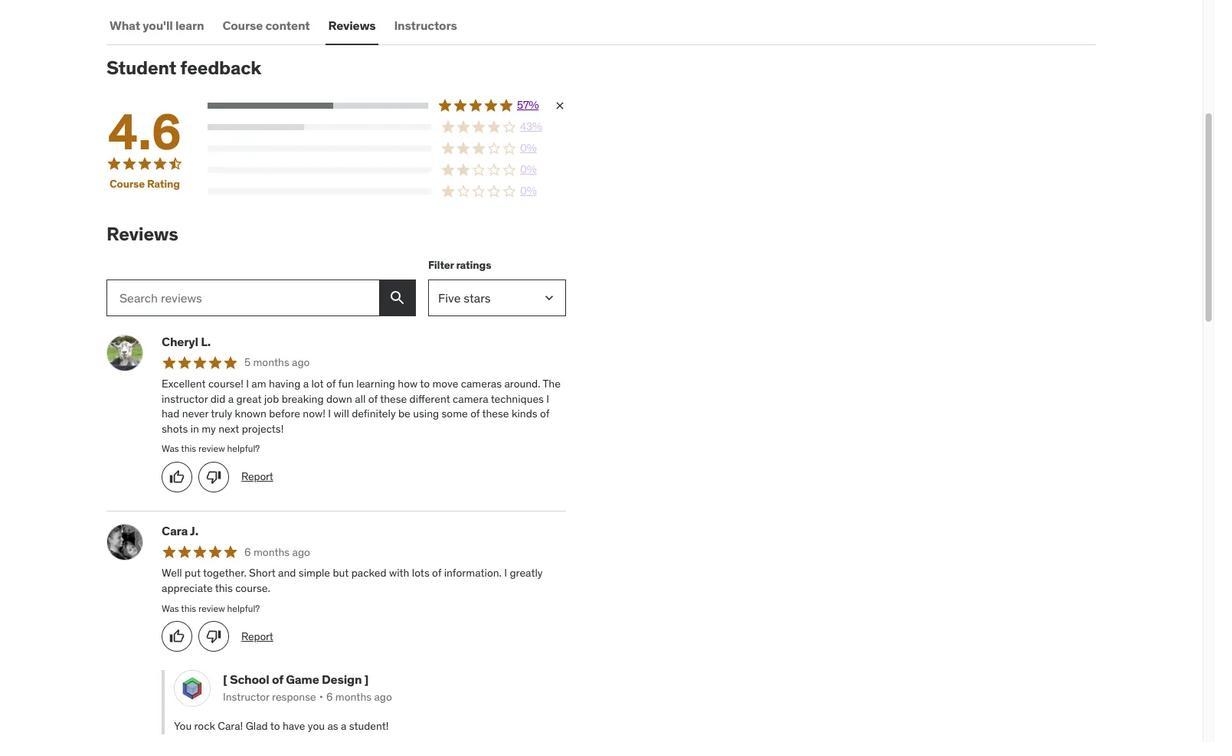 Task type: describe. For each thing, give the bounding box(es) containing it.
had
[[162, 407, 180, 421]]

excellent
[[162, 377, 206, 391]]

cameras
[[461, 377, 502, 391]]

kinds
[[512, 407, 537, 421]]

different
[[410, 392, 450, 406]]

lots
[[412, 566, 430, 580]]

fun
[[338, 377, 354, 391]]

job
[[264, 392, 279, 406]]

using
[[413, 407, 439, 421]]

course!
[[208, 377, 243, 391]]

cheryl l.
[[162, 334, 211, 349]]

l.
[[201, 334, 211, 349]]

how
[[398, 377, 418, 391]]

course content button
[[219, 7, 313, 44]]

of right kinds
[[540, 407, 549, 421]]

0 vertical spatial a
[[303, 377, 309, 391]]

student feedback
[[106, 56, 261, 80]]

mark as helpful image
[[169, 629, 185, 644]]

this for j.
[[181, 602, 196, 614]]

definitely
[[352, 407, 396, 421]]

ago for l.
[[292, 356, 310, 369]]

but
[[333, 566, 349, 580]]

3 0% button from the top
[[208, 184, 566, 199]]

i inside well put together. short and simple but packed with lots of information. i greatly appreciate this course.
[[504, 566, 507, 580]]

in
[[190, 422, 199, 436]]

review for cara j.
[[198, 602, 225, 614]]

report button for cheryl l.
[[241, 470, 273, 485]]

1 0% from the top
[[520, 141, 537, 155]]

5 months ago
[[244, 356, 310, 369]]

i left will at the bottom
[[328, 407, 331, 421]]

lot
[[311, 377, 324, 391]]

4.6
[[108, 101, 182, 162]]

around.
[[504, 377, 540, 391]]

you
[[308, 719, 325, 733]]

design
[[322, 672, 362, 687]]

all
[[355, 392, 366, 406]]

5
[[244, 356, 251, 369]]

having
[[269, 377, 300, 391]]

next
[[218, 422, 239, 436]]

school
[[230, 672, 269, 687]]

was for cara j.
[[162, 602, 179, 614]]

some
[[442, 407, 468, 421]]

review for cheryl l.
[[198, 443, 225, 454]]

to inside excellent course! i am having a lot of fun learning how to move cameras around. the instructor did a great job breaking down all of these different camera techniques i had never truly known before now! i will definitely be using some of these kinds of shots in my next projects!
[[420, 377, 430, 391]]

helpful? for l.
[[227, 443, 260, 454]]

you rock cara! glad to have you as a student!
[[174, 719, 389, 733]]

months for cara j.
[[253, 545, 290, 559]]

techniques
[[491, 392, 544, 406]]

you
[[174, 719, 192, 733]]

0 horizontal spatial reviews
[[106, 222, 178, 246]]

57%
[[517, 98, 539, 112]]

i down the
[[546, 392, 549, 406]]

ago for j.
[[292, 545, 310, 559]]

rock
[[194, 719, 215, 733]]

with
[[389, 566, 409, 580]]

learn
[[175, 17, 204, 33]]

breaking
[[282, 392, 324, 406]]

great
[[236, 392, 262, 406]]

57% button
[[208, 98, 566, 113]]

j.
[[190, 523, 198, 539]]

simple
[[299, 566, 330, 580]]

xsmall image
[[554, 100, 566, 112]]

appreciate
[[162, 581, 213, 595]]

content
[[265, 17, 310, 33]]

43%
[[520, 120, 542, 133]]

filter ratings
[[428, 258, 491, 272]]

down
[[326, 392, 352, 406]]

have
[[283, 719, 305, 733]]

Search reviews text field
[[106, 279, 379, 316]]

0 horizontal spatial a
[[228, 392, 234, 406]]

will
[[334, 407, 349, 421]]

0 vertical spatial 6
[[244, 545, 251, 559]]

truly
[[211, 407, 232, 421]]

mark as helpful image
[[169, 470, 185, 485]]

of right lot at the bottom of the page
[[326, 377, 336, 391]]

reviews inside button
[[328, 17, 376, 33]]

report button for cara j.
[[241, 629, 273, 644]]

game
[[286, 672, 319, 687]]

report for l.
[[241, 470, 273, 484]]

]
[[364, 672, 369, 687]]

known
[[235, 407, 266, 421]]

2 0% button from the top
[[208, 162, 566, 178]]

excellent course! i am having a lot of fun learning how to move cameras around. the instructor did a great job breaking down all of these different camera techniques i had never truly known before now! i will definitely be using some of these kinds of shots in my next projects!
[[162, 377, 561, 436]]

the
[[543, 377, 561, 391]]

months for cheryl l.
[[253, 356, 289, 369]]

6 months ago
[[244, 545, 310, 559]]

did
[[210, 392, 225, 406]]

43% button
[[208, 119, 566, 135]]

of inside the [ school of game design ] instructor response • 6 months ago
[[272, 672, 283, 687]]

be
[[398, 407, 410, 421]]

ratings
[[456, 258, 491, 272]]

instructors
[[394, 17, 457, 33]]

•
[[319, 690, 323, 704]]



Task type: locate. For each thing, give the bounding box(es) containing it.
of right all
[[368, 392, 378, 406]]

this down the appreciate
[[181, 602, 196, 614]]

course for course content
[[222, 17, 263, 33]]

these down techniques on the bottom of the page
[[482, 407, 509, 421]]

2 vertical spatial 0%
[[520, 184, 537, 198]]

well put together. short and simple but packed with lots of information. i greatly appreciate this course.
[[162, 566, 543, 595]]

0% button
[[208, 141, 566, 156], [208, 162, 566, 178], [208, 184, 566, 199]]

0%
[[520, 141, 537, 155], [520, 163, 537, 176], [520, 184, 537, 198]]

0 horizontal spatial to
[[270, 719, 280, 733]]

helpful? down course.
[[227, 602, 260, 614]]

0 vertical spatial helpful?
[[227, 443, 260, 454]]

6 up short
[[244, 545, 251, 559]]

filter
[[428, 258, 454, 272]]

reviews right content
[[328, 17, 376, 33]]

am
[[252, 377, 266, 391]]

1 vertical spatial reviews
[[106, 222, 178, 246]]

2 was this review helpful? from the top
[[162, 602, 260, 614]]

months down design
[[335, 690, 372, 704]]

6
[[244, 545, 251, 559], [326, 690, 333, 704]]

ago up student!
[[374, 690, 392, 704]]

1 vertical spatial 0% button
[[208, 162, 566, 178]]

report right mark as unhelpful icon
[[241, 470, 273, 484]]

1 report from the top
[[241, 470, 273, 484]]

and
[[278, 566, 296, 580]]

projects!
[[242, 422, 284, 436]]

this for l.
[[181, 443, 196, 454]]

2 helpful? from the top
[[227, 602, 260, 614]]

of inside well put together. short and simple but packed with lots of information. i greatly appreciate this course.
[[432, 566, 441, 580]]

report button
[[241, 470, 273, 485], [241, 629, 273, 644]]

1 horizontal spatial course
[[222, 17, 263, 33]]

0 vertical spatial 0% button
[[208, 141, 566, 156]]

1 vertical spatial was this review helpful?
[[162, 602, 260, 614]]

i left am
[[246, 377, 249, 391]]

these up "be"
[[380, 392, 407, 406]]

course
[[222, 17, 263, 33], [110, 177, 145, 190]]

0 vertical spatial was this review helpful?
[[162, 443, 260, 454]]

1 was this review helpful? from the top
[[162, 443, 260, 454]]

0 vertical spatial to
[[420, 377, 430, 391]]

course content
[[222, 17, 310, 33]]

instructors button
[[391, 7, 460, 44]]

reviews button
[[325, 7, 379, 44]]

never
[[182, 407, 209, 421]]

before
[[269, 407, 300, 421]]

0 vertical spatial report button
[[241, 470, 273, 485]]

0 vertical spatial ago
[[292, 356, 310, 369]]

ago
[[292, 356, 310, 369], [292, 545, 310, 559], [374, 690, 392, 704]]

0 vertical spatial reviews
[[328, 17, 376, 33]]

helpful? for j.
[[227, 602, 260, 614]]

short
[[249, 566, 276, 580]]

of down camera
[[470, 407, 480, 421]]

was this review helpful? down my
[[162, 443, 260, 454]]

1 0% button from the top
[[208, 141, 566, 156]]

what
[[110, 17, 140, 33]]

to up different
[[420, 377, 430, 391]]

move
[[432, 377, 458, 391]]

ago inside the [ school of game design ] instructor response • 6 months ago
[[374, 690, 392, 704]]

my
[[202, 422, 216, 436]]

1 vertical spatial a
[[228, 392, 234, 406]]

1 vertical spatial 6
[[326, 690, 333, 704]]

1 vertical spatial report
[[241, 629, 273, 643]]

greatly
[[510, 566, 543, 580]]

report button up the school
[[241, 629, 273, 644]]

1 vertical spatial 0%
[[520, 163, 537, 176]]

student!
[[349, 719, 389, 733]]

you'll
[[143, 17, 173, 33]]

0 vertical spatial this
[[181, 443, 196, 454]]

1 vertical spatial to
[[270, 719, 280, 733]]

well
[[162, 566, 182, 580]]

report
[[241, 470, 273, 484], [241, 629, 273, 643]]

cara!
[[218, 719, 243, 733]]

months
[[253, 356, 289, 369], [253, 545, 290, 559], [335, 690, 372, 704]]

this down in
[[181, 443, 196, 454]]

2 report from the top
[[241, 629, 273, 643]]

1 vertical spatial course
[[110, 177, 145, 190]]

months up short
[[253, 545, 290, 559]]

what you'll learn
[[110, 17, 204, 33]]

was this review helpful? for cheryl l.
[[162, 443, 260, 454]]

0 vertical spatial course
[[222, 17, 263, 33]]

1 was from the top
[[162, 443, 179, 454]]

instructor
[[162, 392, 208, 406]]

2 vertical spatial this
[[181, 602, 196, 614]]

2 vertical spatial ago
[[374, 690, 392, 704]]

cara
[[162, 523, 188, 539]]

[ school of game design ] instructor response • 6 months ago
[[223, 672, 392, 704]]

as
[[327, 719, 338, 733]]

0 vertical spatial was
[[162, 443, 179, 454]]

of right lots on the left
[[432, 566, 441, 580]]

1 helpful? from the top
[[227, 443, 260, 454]]

mark as unhelpful image
[[206, 470, 221, 485]]

2 horizontal spatial a
[[341, 719, 347, 733]]

review up mark as unhelpful image
[[198, 602, 225, 614]]

put
[[185, 566, 201, 580]]

1 vertical spatial ago
[[292, 545, 310, 559]]

glad
[[246, 719, 268, 733]]

months right 5
[[253, 356, 289, 369]]

1 report button from the top
[[241, 470, 273, 485]]

course left content
[[222, 17, 263, 33]]

helpful?
[[227, 443, 260, 454], [227, 602, 260, 614]]

course.
[[235, 581, 270, 595]]

a right "as"
[[341, 719, 347, 733]]

report for j.
[[241, 629, 273, 643]]

ago up having
[[292, 356, 310, 369]]

2 vertical spatial a
[[341, 719, 347, 733]]

packed
[[351, 566, 386, 580]]

0 vertical spatial report
[[241, 470, 273, 484]]

2 report button from the top
[[241, 629, 273, 644]]

cheryl
[[162, 334, 198, 349]]

1 vertical spatial these
[[482, 407, 509, 421]]

information.
[[444, 566, 502, 580]]

6 inside the [ school of game design ] instructor response • 6 months ago
[[326, 690, 333, 704]]

0 vertical spatial these
[[380, 392, 407, 406]]

2 was from the top
[[162, 602, 179, 614]]

2 vertical spatial months
[[335, 690, 372, 704]]

instructor
[[223, 690, 269, 704]]

mark as unhelpful image
[[206, 629, 221, 644]]

2 0% from the top
[[520, 163, 537, 176]]

1 horizontal spatial reviews
[[328, 17, 376, 33]]

was down the shots
[[162, 443, 179, 454]]

student
[[106, 56, 176, 80]]

0 horizontal spatial course
[[110, 177, 145, 190]]

2 review from the top
[[198, 602, 225, 614]]

was this review helpful?
[[162, 443, 260, 454], [162, 602, 260, 614]]

now!
[[303, 407, 325, 421]]

shots
[[162, 422, 188, 436]]

reviews down course rating
[[106, 222, 178, 246]]

camera
[[453, 392, 488, 406]]

this inside well put together. short and simple but packed with lots of information. i greatly appreciate this course.
[[215, 581, 233, 595]]

this down the together.
[[215, 581, 233, 595]]

a
[[303, 377, 309, 391], [228, 392, 234, 406], [341, 719, 347, 733]]

these
[[380, 392, 407, 406], [482, 407, 509, 421]]

was this review helpful? up mark as unhelpful image
[[162, 602, 260, 614]]

of
[[326, 377, 336, 391], [368, 392, 378, 406], [470, 407, 480, 421], [540, 407, 549, 421], [432, 566, 441, 580], [272, 672, 283, 687]]

course for course rating
[[110, 177, 145, 190]]

1 horizontal spatial 6
[[326, 690, 333, 704]]

1 review from the top
[[198, 443, 225, 454]]

review down my
[[198, 443, 225, 454]]

course inside button
[[222, 17, 263, 33]]

what you'll learn button
[[106, 7, 207, 44]]

1 horizontal spatial to
[[420, 377, 430, 391]]

1 horizontal spatial these
[[482, 407, 509, 421]]

0 vertical spatial review
[[198, 443, 225, 454]]

i left greatly
[[504, 566, 507, 580]]

6 right •
[[326, 690, 333, 704]]

learning
[[356, 377, 395, 391]]

report right mark as unhelpful image
[[241, 629, 273, 643]]

0 horizontal spatial 6
[[244, 545, 251, 559]]

was this review helpful? for cara j.
[[162, 602, 260, 614]]

1 vertical spatial helpful?
[[227, 602, 260, 614]]

months inside the [ school of game design ] instructor response • 6 months ago
[[335, 690, 372, 704]]

2 vertical spatial 0% button
[[208, 184, 566, 199]]

report button right mark as unhelpful icon
[[241, 470, 273, 485]]

1 vertical spatial was
[[162, 602, 179, 614]]

0 horizontal spatial these
[[380, 392, 407, 406]]

was for cheryl l.
[[162, 443, 179, 454]]

response
[[272, 690, 316, 704]]

1 vertical spatial this
[[215, 581, 233, 595]]

3 0% from the top
[[520, 184, 537, 198]]

1 vertical spatial months
[[253, 545, 290, 559]]

[
[[223, 672, 227, 687]]

course rating
[[110, 177, 180, 190]]

1 vertical spatial report button
[[241, 629, 273, 644]]

to right glad
[[270, 719, 280, 733]]

rating
[[147, 177, 180, 190]]

submit search image
[[388, 289, 407, 307]]

1 horizontal spatial a
[[303, 377, 309, 391]]

cara j.
[[162, 523, 198, 539]]

a right did
[[228, 392, 234, 406]]

course left rating
[[110, 177, 145, 190]]

of up response
[[272, 672, 283, 687]]

0 vertical spatial months
[[253, 356, 289, 369]]

ago up simple
[[292, 545, 310, 559]]

review
[[198, 443, 225, 454], [198, 602, 225, 614]]

a left lot at the bottom of the page
[[303, 377, 309, 391]]

was down the appreciate
[[162, 602, 179, 614]]

1 vertical spatial review
[[198, 602, 225, 614]]

this
[[181, 443, 196, 454], [215, 581, 233, 595], [181, 602, 196, 614]]

0 vertical spatial 0%
[[520, 141, 537, 155]]

helpful? down next
[[227, 443, 260, 454]]



Task type: vqa. For each thing, say whether or not it's contained in the screenshot.
Carousel "element"
no



